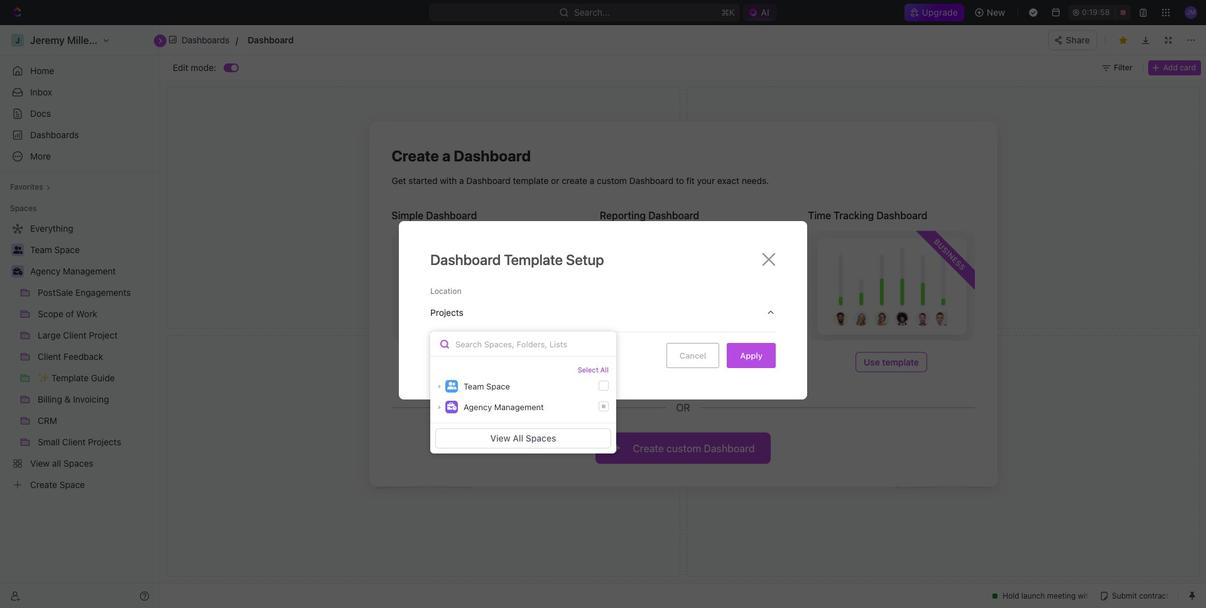 Task type: describe. For each thing, give the bounding box(es) containing it.
simple dashboard image
[[392, 231, 558, 341]]

new
[[987, 7, 1006, 18]]

use template for simple dashboard
[[448, 357, 503, 367]]

create custom dashboard
[[633, 443, 755, 454]]

edit mode:
[[173, 62, 216, 73]]

agency inside sidebar navigation
[[30, 266, 60, 277]]

1 horizontal spatial business time image
[[447, 403, 457, 411]]

clickup logo image
[[1144, 30, 1200, 41]]

add card
[[1164, 63, 1197, 72]]

reporting dashboard
[[600, 210, 700, 221]]

upgrade link
[[905, 4, 965, 21]]

new button
[[970, 3, 1013, 23]]

all for view
[[513, 433, 524, 444]]

select
[[578, 366, 599, 374]]

use template button for time tracking dashboard
[[856, 352, 928, 372]]

reporting
[[600, 210, 646, 221]]

add card button
[[1149, 60, 1202, 75]]

template
[[504, 251, 563, 268]]

0:19:58
[[1082, 8, 1110, 17]]

upgrade
[[922, 7, 958, 18]]

home
[[30, 65, 54, 76]]

your
[[697, 175, 715, 186]]

apply button
[[727, 343, 776, 368]]

custom inside button
[[667, 443, 702, 454]]

projects button
[[430, 304, 776, 322]]

time tracking dashboard image
[[809, 231, 975, 341]]

setup
[[566, 251, 604, 268]]

user group image
[[447, 382, 457, 390]]

share
[[1066, 34, 1090, 45]]

use template button for simple dashboard
[[439, 352, 511, 372]]

dashboard template setup dialog
[[399, 221, 808, 400]]

2 horizontal spatial a
[[590, 175, 595, 186]]

team space
[[464, 381, 510, 392]]

favorites
[[10, 182, 43, 192]]

all for select
[[601, 366, 609, 374]]

favorites button
[[5, 180, 56, 195]]

view all spaces
[[491, 433, 556, 444]]

Search Spaces, Folders, Lists text field
[[430, 332, 617, 357]]

time
[[809, 210, 832, 221]]

docs link
[[5, 104, 155, 124]]

simple dashboard
[[392, 210, 477, 221]]

1 horizontal spatial dashboards link
[[165, 31, 234, 49]]

dashboard inside button
[[704, 443, 755, 454]]

1 vertical spatial agency management
[[464, 402, 544, 412]]

1 horizontal spatial management
[[494, 402, 544, 412]]

pm
[[1123, 30, 1135, 41]]

1 horizontal spatial a
[[459, 175, 464, 186]]

create custom dashboard button
[[596, 433, 771, 464]]

template for simple dashboard
[[466, 357, 503, 367]]

dashboards for dashboards link to the bottom
[[30, 129, 79, 140]]

get
[[392, 175, 406, 186]]



Task type: locate. For each thing, give the bounding box(es) containing it.
1 vertical spatial custom
[[667, 443, 702, 454]]

0 horizontal spatial custom
[[597, 175, 627, 186]]

a right with
[[459, 175, 464, 186]]

0 horizontal spatial all
[[513, 433, 524, 444]]

1 horizontal spatial agency management
[[464, 402, 544, 412]]

dashboards down docs at left
[[30, 129, 79, 140]]

reporting dashboard image
[[600, 231, 767, 341]]

dashboards
[[182, 34, 229, 45], [30, 129, 79, 140]]

all right view
[[513, 433, 524, 444]]

1:07
[[1106, 30, 1121, 41]]

home link
[[5, 61, 155, 81]]

create
[[392, 147, 439, 164], [633, 443, 664, 454]]

1 horizontal spatial dashboards
[[182, 34, 229, 45]]

1 horizontal spatial custom
[[667, 443, 702, 454]]

0 vertical spatial spaces
[[10, 204, 37, 213]]

all right select
[[601, 366, 609, 374]]

view
[[491, 433, 511, 444]]

3 use from the left
[[864, 357, 880, 367]]

use for reporting
[[656, 357, 672, 367]]

business time image
[[13, 268, 22, 275], [447, 403, 457, 411]]

use
[[448, 357, 464, 367], [656, 357, 672, 367], [864, 357, 880, 367]]

projects
[[430, 307, 464, 318]]

management inside agency management link
[[63, 266, 116, 277]]

use template for time tracking dashboard
[[864, 357, 919, 367]]

create a dashboard
[[392, 147, 531, 164]]

1 horizontal spatial use template button
[[648, 352, 719, 372]]

create inside button
[[633, 443, 664, 454]]

0 vertical spatial create
[[392, 147, 439, 164]]

use for simple
[[448, 357, 464, 367]]

spaces inside sidebar navigation
[[10, 204, 37, 213]]

1 vertical spatial all
[[513, 433, 524, 444]]

2 use template button from the left
[[648, 352, 719, 372]]

0 horizontal spatial or
[[551, 175, 560, 186]]

cancel
[[680, 350, 707, 360]]

1 horizontal spatial use template
[[656, 357, 711, 367]]

inbox link
[[5, 82, 155, 102]]

spaces
[[10, 204, 37, 213], [526, 433, 556, 444]]

1 vertical spatial dashboards
[[30, 129, 79, 140]]

dashboards link down docs link
[[5, 125, 155, 145]]

or left create in the top left of the page
[[551, 175, 560, 186]]

2 horizontal spatial use template
[[864, 357, 919, 367]]

time tracking dashboard
[[809, 210, 928, 221]]

0 horizontal spatial management
[[63, 266, 116, 277]]

None text field
[[248, 32, 597, 48]]

1 vertical spatial management
[[494, 402, 544, 412]]

1 vertical spatial or
[[676, 402, 690, 413]]

spaces down the favorites
[[10, 204, 37, 213]]

docs
[[30, 108, 51, 119]]

0 vertical spatial dashboards link
[[165, 31, 234, 49]]

mode:
[[191, 62, 216, 73]]

all
[[601, 366, 609, 374], [513, 433, 524, 444]]

dashboards inside sidebar navigation
[[30, 129, 79, 140]]

dashboards link
[[165, 31, 234, 49], [5, 125, 155, 145]]

select all
[[578, 366, 609, 374]]

1 horizontal spatial or
[[676, 402, 690, 413]]

agency management
[[30, 266, 116, 277], [464, 402, 544, 412]]

agency management link
[[30, 261, 152, 282]]

started
[[409, 175, 438, 186]]

1 vertical spatial dashboards link
[[5, 125, 155, 145]]

inbox
[[30, 87, 52, 97]]

simple
[[392, 210, 424, 221]]

0 horizontal spatial dashboards link
[[5, 125, 155, 145]]

0 vertical spatial dashboards
[[182, 34, 229, 45]]

agency management inside sidebar navigation
[[30, 266, 116, 277]]

dashboard template setup
[[430, 251, 604, 268]]

business time image inside sidebar navigation
[[13, 268, 22, 275]]

edit
[[173, 62, 188, 73]]

use template for reporting dashboard
[[656, 357, 711, 367]]

fit
[[687, 175, 695, 186]]

apply
[[741, 350, 763, 360]]

team
[[464, 381, 484, 392]]

0 horizontal spatial dashboards
[[30, 129, 79, 140]]

or up create custom dashboard button
[[676, 402, 690, 413]]

0 horizontal spatial use template
[[448, 357, 503, 367]]

a right create in the top left of the page
[[590, 175, 595, 186]]

0:19:58 button
[[1069, 5, 1131, 20]]

get started with a dashboard template or create a custom dashboard to fit your exact needs.
[[392, 175, 769, 186]]

0 horizontal spatial use template button
[[439, 352, 511, 372]]

0 horizontal spatial business time image
[[13, 268, 22, 275]]

0 vertical spatial management
[[63, 266, 116, 277]]

sidebar navigation
[[0, 25, 160, 608]]

a up with
[[442, 147, 451, 164]]

dashboards link up mode:
[[165, 31, 234, 49]]

1 horizontal spatial agency
[[464, 402, 492, 412]]

1 use template from the left
[[448, 357, 503, 367]]

2 horizontal spatial use
[[864, 357, 880, 367]]

1 horizontal spatial spaces
[[526, 433, 556, 444]]

1 vertical spatial create
[[633, 443, 664, 454]]

create for create a dashboard
[[392, 147, 439, 164]]

a
[[442, 147, 451, 164], [459, 175, 464, 186], [590, 175, 595, 186]]

1 vertical spatial agency
[[464, 402, 492, 412]]

create
[[562, 175, 588, 186]]

create for create custom dashboard
[[633, 443, 664, 454]]

2 horizontal spatial use template button
[[856, 352, 928, 372]]

0 horizontal spatial agency
[[30, 266, 60, 277]]

1 horizontal spatial all
[[601, 366, 609, 374]]

use template button for reporting dashboard
[[648, 352, 719, 372]]

1 use from the left
[[448, 357, 464, 367]]

use template
[[448, 357, 503, 367], [656, 357, 711, 367], [864, 357, 919, 367]]

search...
[[575, 7, 610, 18]]

template
[[513, 175, 549, 186], [466, 357, 503, 367], [674, 357, 711, 367], [883, 357, 919, 367]]

or
[[551, 175, 560, 186], [676, 402, 690, 413]]

to
[[676, 175, 684, 186]]

0 horizontal spatial spaces
[[10, 204, 37, 213]]

3 use template button from the left
[[856, 352, 928, 372]]

template for time tracking dashboard
[[883, 357, 919, 367]]

0 horizontal spatial use
[[448, 357, 464, 367]]

add
[[1164, 63, 1178, 72]]

1 vertical spatial spaces
[[526, 433, 556, 444]]

cancel button
[[667, 343, 720, 368]]

0 vertical spatial agency
[[30, 266, 60, 277]]

all inside button
[[513, 433, 524, 444]]

0 horizontal spatial create
[[392, 147, 439, 164]]

dashboard
[[454, 147, 531, 164], [467, 175, 511, 186], [630, 175, 674, 186], [426, 210, 477, 221], [649, 210, 700, 221], [877, 210, 928, 221], [430, 251, 501, 268], [704, 443, 755, 454]]

share button
[[1049, 30, 1098, 50]]

tracking
[[834, 210, 874, 221]]

dashboards for right dashboards link
[[182, 34, 229, 45]]

dashboard inside dialog
[[430, 251, 501, 268]]

template for reporting dashboard
[[674, 357, 711, 367]]

with
[[440, 175, 457, 186]]

1 vertical spatial business time image
[[447, 403, 457, 411]]

space
[[487, 381, 510, 392]]

0 vertical spatial or
[[551, 175, 560, 186]]

1 use template button from the left
[[439, 352, 511, 372]]

0 vertical spatial business time image
[[13, 268, 22, 275]]

location
[[430, 287, 462, 296]]

0 horizontal spatial a
[[442, 147, 451, 164]]

spaces right view
[[526, 433, 556, 444]]

dashboards up mode:
[[182, 34, 229, 45]]

0 horizontal spatial agency management
[[30, 266, 116, 277]]

13,
[[1061, 30, 1071, 41]]

custom
[[597, 175, 627, 186], [667, 443, 702, 454]]

0 vertical spatial agency management
[[30, 266, 116, 277]]

0 vertical spatial all
[[601, 366, 609, 374]]

dec 13, 2023 at 1:07 pm
[[1043, 30, 1135, 41]]

needs.
[[742, 175, 769, 186]]

at
[[1096, 30, 1103, 41]]

card
[[1180, 63, 1197, 72]]

0 vertical spatial custom
[[597, 175, 627, 186]]

exact
[[718, 175, 740, 186]]

view all spaces button
[[436, 429, 611, 449]]

management
[[63, 266, 116, 277], [494, 402, 544, 412]]

use template button
[[439, 352, 511, 372], [648, 352, 719, 372], [856, 352, 928, 372]]

dec
[[1043, 30, 1058, 41]]

1 horizontal spatial create
[[633, 443, 664, 454]]

use for time
[[864, 357, 880, 367]]

2 use from the left
[[656, 357, 672, 367]]

⌘k
[[722, 7, 735, 18]]

3 use template from the left
[[864, 357, 919, 367]]

spaces inside button
[[526, 433, 556, 444]]

agency
[[30, 266, 60, 277], [464, 402, 492, 412]]

1 horizontal spatial use
[[656, 357, 672, 367]]

2 use template from the left
[[656, 357, 711, 367]]

2023
[[1074, 30, 1094, 41]]



Task type: vqa. For each thing, say whether or not it's contained in the screenshot.
the leftmost The 'Agency'
yes



